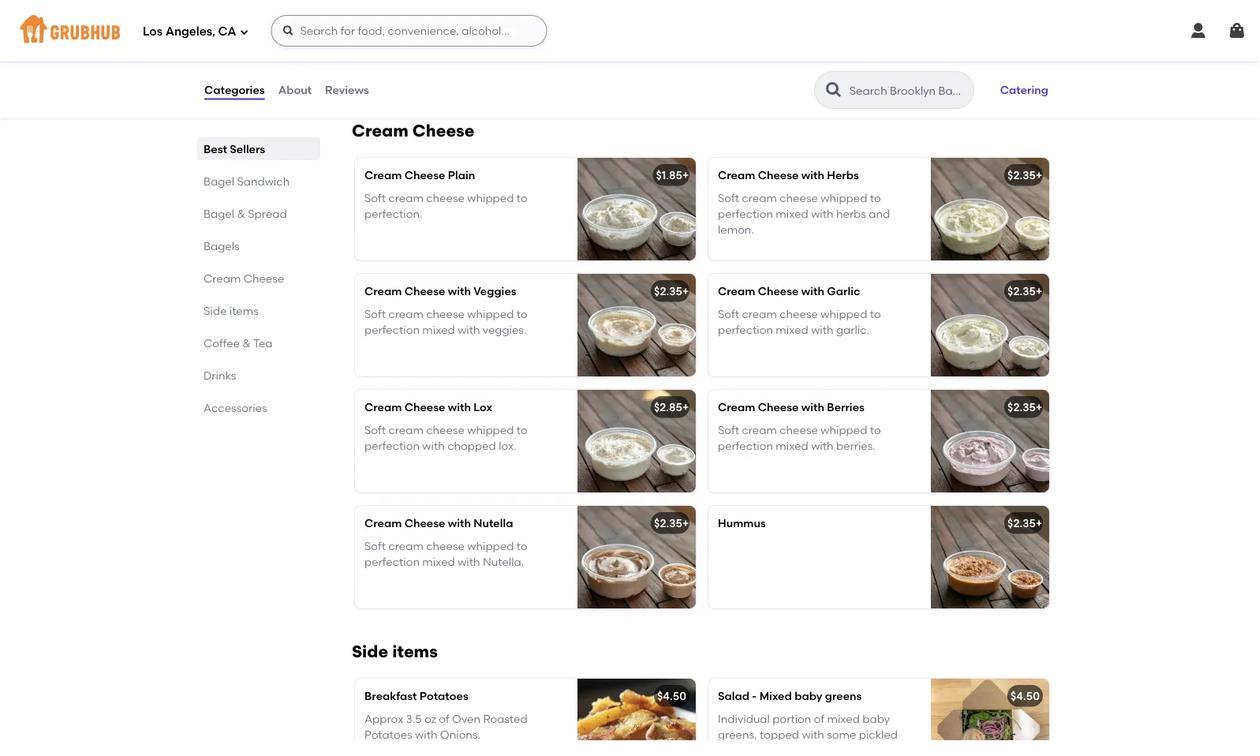 Task type: vqa. For each thing, say whether or not it's contained in the screenshot.
to in Soft cream cheese whipped to perfection with chopped lox.
yes



Task type: locate. For each thing, give the bounding box(es) containing it.
angeles,
[[165, 25, 215, 39]]

to inside soft cream cheese whipped to perfection.
[[517, 191, 528, 204]]

+ for soft cream cheese whipped to perfection mixed with herbs and lemon.
[[1036, 169, 1043, 182]]

cream cheese with lox
[[365, 401, 492, 414]]

cheese down plain
[[426, 191, 465, 204]]

of left mild on the top of page
[[495, 19, 505, 32]]

main navigation navigation
[[0, 0, 1259, 62]]

$2.85 +
[[654, 401, 689, 414]]

$2.35 for soft cream cheese whipped to perfection mixed with nutella.
[[654, 517, 683, 530]]

cheese
[[426, 191, 465, 204], [780, 191, 818, 204], [426, 307, 465, 320], [780, 307, 818, 320], [426, 423, 465, 436], [780, 423, 818, 436], [426, 539, 465, 552]]

0 horizontal spatial baby
[[795, 689, 823, 703]]

onion bagel with a slice of mild cheddar. button
[[355, 0, 696, 89]]

cheese inside soft cream cheese whipped to perfection mixed with herbs and lemon.
[[780, 191, 818, 204]]

bagel for bagel sandwich
[[204, 174, 234, 188]]

cream down cream cheese with garlic
[[742, 307, 777, 320]]

individual portion of mixed baby greens, topped with some pickle
[[718, 712, 898, 741]]

perfection down cream cheese with nutella
[[365, 555, 420, 568]]

cream inside soft cream cheese whipped to perfection mixed with nutella.
[[389, 539, 424, 552]]

potatoes up oz
[[420, 689, 469, 703]]

with inside approx 3.5 oz of oven roasted potatoes with onions.
[[415, 728, 438, 741]]

svg image
[[1228, 21, 1247, 40], [666, 59, 685, 78]]

cheese inside soft cream cheese whipped to perfection mixed with berries.
[[780, 423, 818, 436]]

mixed down cream cheese with garlic
[[776, 323, 809, 336]]

cream down cream cheese with nutella
[[389, 539, 424, 552]]

cream up soft cream cheese whipped to perfection mixed with veggies.
[[365, 285, 402, 298]]

cheese up soft cream cheese whipped to perfection with chopped lox.
[[405, 401, 445, 414]]

1 vertical spatial potatoes
[[365, 728, 413, 741]]

mixed inside soft cream cheese whipped to perfection mixed with garlic.
[[776, 323, 809, 336]]

with inside soft cream cheese whipped to perfection mixed with garlic.
[[811, 323, 834, 336]]

1 horizontal spatial side items
[[352, 642, 438, 662]]

bagel inside 'bagel sandwich' tab
[[204, 174, 234, 188]]

side items up coffee & tea
[[204, 304, 259, 317]]

cream for soft cream cheese whipped to perfection mixed with garlic.
[[742, 307, 777, 320]]

with
[[433, 19, 456, 32], [802, 169, 825, 182], [811, 207, 834, 220], [448, 285, 471, 298], [802, 285, 825, 298], [458, 323, 480, 336], [811, 323, 834, 336], [448, 401, 471, 414], [802, 401, 825, 414], [422, 439, 445, 452], [811, 439, 834, 452], [448, 517, 471, 530], [458, 555, 480, 568], [415, 728, 438, 741], [802, 728, 825, 741]]

items up breakfast potatoes
[[392, 642, 438, 662]]

0 vertical spatial svg image
[[1228, 21, 1247, 40]]

mixed
[[776, 207, 809, 220], [422, 323, 455, 336], [776, 323, 809, 336], [776, 439, 809, 452], [422, 555, 455, 568], [827, 712, 860, 725]]

drinks
[[204, 369, 236, 382]]

of
[[495, 19, 505, 32], [439, 712, 450, 725], [814, 712, 825, 725]]

0 vertical spatial cream cheese
[[352, 121, 475, 141]]

2 $4.50 from the left
[[1011, 689, 1040, 703]]

bagels tab
[[204, 238, 314, 254]]

cheese down cream cheese with berries
[[780, 423, 818, 436]]

+
[[683, 169, 689, 182], [1036, 169, 1043, 182], [683, 285, 689, 298], [1036, 285, 1043, 298], [683, 401, 689, 414], [1036, 401, 1043, 414], [683, 517, 689, 530], [1036, 517, 1043, 530]]

mixed inside soft cream cheese whipped to perfection mixed with berries.
[[776, 439, 809, 452]]

side inside tab
[[204, 304, 227, 317]]

whipped inside soft cream cheese whipped to perfection.
[[467, 191, 514, 204]]

cheese down cream cheese with veggies
[[426, 307, 465, 320]]

soft inside soft cream cheese whipped to perfection.
[[365, 191, 386, 204]]

soft down cream cheese with garlic
[[718, 307, 739, 320]]

about button
[[278, 62, 313, 118]]

0 vertical spatial side
[[204, 304, 227, 317]]

cream down cream cheese with berries
[[742, 423, 777, 436]]

perfection down cream cheese with garlic
[[718, 323, 773, 336]]

cheese up soft cream cheese whipped to perfection mixed with veggies.
[[405, 285, 445, 298]]

perfection inside soft cream cheese whipped to perfection mixed with berries.
[[718, 439, 773, 452]]

cream cheese up cream cheese plain at the left top of page
[[352, 121, 475, 141]]

svg image inside main navigation "navigation"
[[1228, 21, 1247, 40]]

2 bagel from the top
[[204, 207, 234, 220]]

1 $4.50 from the left
[[657, 689, 687, 703]]

whipped inside soft cream cheese whipped to perfection mixed with berries.
[[821, 423, 868, 436]]

approx
[[365, 712, 403, 725]]

&
[[237, 207, 245, 220], [243, 336, 251, 350]]

breakfast potatoes image
[[578, 679, 696, 741]]

to inside soft cream cheese whipped to perfection mixed with herbs and lemon.
[[870, 191, 881, 204]]

whipped inside soft cream cheese whipped to perfection mixed with garlic.
[[821, 307, 868, 320]]

best sellers
[[204, 142, 265, 155]]

cream inside soft cream cheese whipped to perfection.
[[389, 191, 424, 204]]

categories button
[[204, 62, 266, 118]]

0 vertical spatial &
[[237, 207, 245, 220]]

coffee
[[204, 336, 240, 350]]

bagel & spread tab
[[204, 205, 314, 222]]

coffee & tea tab
[[204, 335, 314, 351]]

reviews
[[325, 83, 369, 97]]

soft inside soft cream cheese whipped to perfection with chopped lox.
[[365, 423, 386, 436]]

0 vertical spatial bagel
[[204, 174, 234, 188]]

1 vertical spatial side items
[[352, 642, 438, 662]]

cream down cream cheese with veggies
[[389, 307, 424, 320]]

cream inside soft cream cheese whipped to perfection mixed with berries.
[[742, 423, 777, 436]]

0 horizontal spatial items
[[229, 304, 259, 317]]

cream cheese plain
[[365, 169, 475, 182]]

$2.35 for soft cream cheese whipped to perfection mixed with berries.
[[1008, 401, 1036, 414]]

onions.
[[440, 728, 481, 741]]

side items up 'breakfast'
[[352, 642, 438, 662]]

Search for food, convenience, alcohol... search field
[[271, 15, 547, 47]]

$2.35 + for soft cream cheese whipped to perfection mixed with garlic.
[[1008, 285, 1043, 298]]

whipped
[[467, 191, 514, 204], [821, 191, 868, 204], [467, 307, 514, 320], [821, 307, 868, 320], [467, 423, 514, 436], [821, 423, 868, 436], [467, 539, 514, 552]]

soft inside soft cream cheese whipped to perfection mixed with herbs and lemon.
[[718, 191, 739, 204]]

cream up "perfection."
[[389, 191, 424, 204]]

to for soft cream cheese whipped to perfection.
[[517, 191, 528, 204]]

side up 'breakfast'
[[352, 642, 388, 662]]

cheese down cream cheese with lox
[[426, 423, 465, 436]]

items up coffee & tea
[[229, 304, 259, 317]]

1 horizontal spatial baby
[[863, 712, 890, 725]]

soft for soft cream cheese whipped to perfection mixed with veggies.
[[365, 307, 386, 320]]

mild
[[508, 19, 531, 32]]

side items
[[204, 304, 259, 317], [352, 642, 438, 662]]

mixed down cream cheese with nutella
[[422, 555, 455, 568]]

mixed inside soft cream cheese whipped to perfection mixed with herbs and lemon.
[[776, 207, 809, 220]]

whipped inside soft cream cheese whipped to perfection mixed with nutella.
[[467, 539, 514, 552]]

1 horizontal spatial side
[[352, 642, 388, 662]]

1 vertical spatial bagel
[[204, 207, 234, 220]]

sandwich
[[237, 174, 290, 188]]

& left spread
[[237, 207, 245, 220]]

to inside soft cream cheese whipped to perfection mixed with berries.
[[870, 423, 881, 436]]

2 horizontal spatial of
[[814, 712, 825, 725]]

perfection for soft cream cheese whipped to perfection with chopped lox.
[[365, 439, 420, 452]]

to inside soft cream cheese whipped to perfection mixed with veggies.
[[517, 307, 528, 320]]

cream cheese with veggies
[[365, 285, 517, 298]]

0 vertical spatial baby
[[795, 689, 823, 703]]

cheese down cream cheese with garlic
[[780, 307, 818, 320]]

mixed down cream cheese with herbs
[[776, 207, 809, 220]]

cream inside soft cream cheese whipped to perfection with chopped lox.
[[389, 423, 424, 436]]

mixed inside individual portion of mixed baby greens, topped with some pickle
[[827, 712, 860, 725]]

bagel down best
[[204, 174, 234, 188]]

side items inside tab
[[204, 304, 259, 317]]

mixed for veggies.
[[422, 323, 455, 336]]

cheese for cream cheese with garlic
[[758, 285, 799, 298]]

of inside individual portion of mixed baby greens, topped with some pickle
[[814, 712, 825, 725]]

cream up "perfection."
[[365, 169, 402, 182]]

bagel sandwich tab
[[204, 173, 314, 189]]

cream down cream cheese with lox
[[389, 423, 424, 436]]

1 vertical spatial cream cheese
[[204, 271, 284, 285]]

bagel sandwich
[[204, 174, 290, 188]]

1 bagel from the top
[[204, 174, 234, 188]]

to inside soft cream cheese whipped to perfection mixed with nutella.
[[517, 539, 528, 552]]

cheese up soft cream cheese whipped to perfection mixed with herbs and lemon.
[[758, 169, 799, 182]]

+ for soft cream cheese whipped to perfection mixed with garlic.
[[1036, 285, 1043, 298]]

$2.85
[[654, 401, 683, 414]]

items
[[229, 304, 259, 317], [392, 642, 438, 662]]

whipped up veggies.
[[467, 307, 514, 320]]

0 horizontal spatial potatoes
[[365, 728, 413, 741]]

0 horizontal spatial cream cheese
[[204, 271, 284, 285]]

cheese for cream cheese plain
[[405, 169, 445, 182]]

svg image
[[1189, 21, 1208, 40], [282, 24, 295, 37], [239, 27, 249, 37]]

cheese for cream cheese with herbs
[[758, 169, 799, 182]]

cheese for cream cheese with nutella
[[405, 517, 445, 530]]

0 horizontal spatial side
[[204, 304, 227, 317]]

berries
[[827, 401, 865, 414]]

about
[[278, 83, 312, 97]]

cheese down cream cheese with nutella
[[426, 539, 465, 552]]

veggies
[[474, 285, 517, 298]]

whipped up berries.
[[821, 423, 868, 436]]

cheese inside soft cream cheese whipped to perfection mixed with veggies.
[[426, 307, 465, 320]]

side up coffee
[[204, 304, 227, 317]]

cheese for cream cheese with berries
[[780, 423, 818, 436]]

mixed inside soft cream cheese whipped to perfection mixed with nutella.
[[422, 555, 455, 568]]

cheese for cream cheese with herbs
[[780, 191, 818, 204]]

mixed up some
[[827, 712, 860, 725]]

& for tea
[[243, 336, 251, 350]]

perfection up lemon.
[[718, 207, 773, 220]]

cream down cream cheese with herbs
[[742, 191, 777, 204]]

search icon image
[[824, 80, 843, 99]]

1 horizontal spatial of
[[495, 19, 505, 32]]

mixed for berries.
[[776, 439, 809, 452]]

whipped inside soft cream cheese whipped to perfection mixed with veggies.
[[467, 307, 514, 320]]

$4.50
[[657, 689, 687, 703], [1011, 689, 1040, 703]]

whipped inside soft cream cheese whipped to perfection with chopped lox.
[[467, 423, 514, 436]]

$2.35
[[1008, 169, 1036, 182], [654, 285, 683, 298], [1008, 285, 1036, 298], [1008, 401, 1036, 414], [654, 517, 683, 530], [1008, 517, 1036, 530]]

cheese down cream cheese with herbs
[[780, 191, 818, 204]]

0 horizontal spatial svg image
[[239, 27, 249, 37]]

soft down cream cheese with berries
[[718, 423, 739, 436]]

ca
[[218, 25, 236, 39]]

coffee & tea
[[204, 336, 273, 350]]

cream
[[389, 191, 424, 204], [742, 191, 777, 204], [389, 307, 424, 320], [742, 307, 777, 320], [389, 423, 424, 436], [742, 423, 777, 436], [389, 539, 424, 552]]

potatoes down the approx
[[365, 728, 413, 741]]

perfection inside soft cream cheese whipped to perfection mixed with veggies.
[[365, 323, 420, 336]]

with inside soft cream cheese whipped to perfection with chopped lox.
[[422, 439, 445, 452]]

whipped for cream cheese with herbs
[[821, 191, 868, 204]]

cheese
[[413, 121, 475, 141], [405, 169, 445, 182], [758, 169, 799, 182], [244, 271, 284, 285], [405, 285, 445, 298], [758, 285, 799, 298], [405, 401, 445, 414], [758, 401, 799, 414], [405, 517, 445, 530]]

cheddar.
[[365, 35, 413, 48]]

soft down cream cheese with veggies
[[365, 307, 386, 320]]

cheese left plain
[[405, 169, 445, 182]]

mixed down cream cheese with veggies
[[422, 323, 455, 336]]

perfection inside soft cream cheese whipped to perfection mixed with herbs and lemon.
[[718, 207, 773, 220]]

cream up lemon.
[[718, 169, 755, 182]]

$2.35 +
[[1008, 169, 1043, 182], [654, 285, 689, 298], [1008, 285, 1043, 298], [1008, 401, 1043, 414], [654, 517, 689, 530], [1008, 517, 1043, 530]]

potatoes
[[420, 689, 469, 703], [365, 728, 413, 741]]

$2.35 for soft cream cheese whipped to perfection mixed with herbs and lemon.
[[1008, 169, 1036, 182]]

1 vertical spatial baby
[[863, 712, 890, 725]]

cream down bagels
[[204, 271, 241, 285]]

catering button
[[993, 73, 1056, 107]]

with inside soft cream cheese whipped to perfection mixed with nutella.
[[458, 555, 480, 568]]

cheese up soft cream cheese whipped to perfection mixed with nutella.
[[405, 517, 445, 530]]

perfection down cream cheese with veggies
[[365, 323, 420, 336]]

whipped up lox.
[[467, 423, 514, 436]]

soft inside soft cream cheese whipped to perfection mixed with veggies.
[[365, 307, 386, 320]]

whipped inside soft cream cheese whipped to perfection mixed with herbs and lemon.
[[821, 191, 868, 204]]

cheese up side items tab
[[244, 271, 284, 285]]

some
[[827, 728, 856, 741]]

cream inside soft cream cheese whipped to perfection mixed with garlic.
[[742, 307, 777, 320]]

accessories
[[204, 401, 267, 414]]

to inside soft cream cheese whipped to perfection mixed with garlic.
[[870, 307, 881, 320]]

side items tab
[[204, 302, 314, 319]]

perfection
[[718, 207, 773, 220], [365, 323, 420, 336], [718, 323, 773, 336], [365, 439, 420, 452], [718, 439, 773, 452], [365, 555, 420, 568]]

perfection inside soft cream cheese whipped to perfection mixed with garlic.
[[718, 323, 773, 336]]

potatoes inside approx 3.5 oz of oven roasted potatoes with onions.
[[365, 728, 413, 741]]

0 horizontal spatial $4.50
[[657, 689, 687, 703]]

$2.35 + for soft cream cheese whipped to perfection mixed with nutella.
[[654, 517, 689, 530]]

cheese up soft cream cheese whipped to perfection mixed with garlic.
[[758, 285, 799, 298]]

soft up lemon.
[[718, 191, 739, 204]]

1 vertical spatial &
[[243, 336, 251, 350]]

to
[[517, 191, 528, 204], [870, 191, 881, 204], [517, 307, 528, 320], [870, 307, 881, 320], [517, 423, 528, 436], [870, 423, 881, 436], [517, 539, 528, 552]]

garlic
[[827, 285, 860, 298]]

los
[[143, 25, 163, 39]]

cheese inside soft cream cheese whipped to perfection mixed with garlic.
[[780, 307, 818, 320]]

cheese up soft cream cheese whipped to perfection mixed with berries.
[[758, 401, 799, 414]]

1 horizontal spatial items
[[392, 642, 438, 662]]

cream down reviews button
[[352, 121, 409, 141]]

soft down cream cheese with lox
[[365, 423, 386, 436]]

cream cheese
[[352, 121, 475, 141], [204, 271, 284, 285]]

Search Brooklyn Bagel Bakery search field
[[848, 83, 969, 98]]

soft down cream cheese with nutella
[[365, 539, 386, 552]]

perfection inside soft cream cheese whipped to perfection mixed with nutella.
[[365, 555, 420, 568]]

$4.50 for individual portion of mixed baby greens, topped with some pickle
[[1011, 689, 1040, 703]]

0 vertical spatial side items
[[204, 304, 259, 317]]

1 vertical spatial items
[[392, 642, 438, 662]]

cheese up plain
[[413, 121, 475, 141]]

cream for soft cream cheese whipped to perfection.
[[389, 191, 424, 204]]

soft inside soft cream cheese whipped to perfection mixed with garlic.
[[718, 307, 739, 320]]

cream inside soft cream cheese whipped to perfection mixed with veggies.
[[389, 307, 424, 320]]

of right oz
[[439, 712, 450, 725]]

soft up "perfection."
[[365, 191, 386, 204]]

cheese inside soft cream cheese whipped to perfection mixed with nutella.
[[426, 539, 465, 552]]

perfection down cream cheese with berries
[[718, 439, 773, 452]]

with inside soft cream cheese whipped to perfection mixed with berries.
[[811, 439, 834, 452]]

$1.85
[[656, 169, 683, 182]]

0 horizontal spatial of
[[439, 712, 450, 725]]

soft inside soft cream cheese whipped to perfection mixed with berries.
[[718, 423, 739, 436]]

catering
[[1000, 83, 1049, 97]]

1 horizontal spatial svg image
[[1228, 21, 1247, 40]]

1 horizontal spatial svg image
[[282, 24, 295, 37]]

cream for soft cream cheese whipped to perfection with chopped lox.
[[389, 423, 424, 436]]

of right "portion"
[[814, 712, 825, 725]]

reviews button
[[324, 62, 370, 118]]

with inside soft cream cheese whipped to perfection mixed with veggies.
[[458, 323, 480, 336]]

cream cheese tab
[[204, 270, 314, 286]]

mixed down cream cheese with berries
[[776, 439, 809, 452]]

cream up soft cream cheese whipped to perfection with chopped lox.
[[365, 401, 402, 414]]

soft
[[365, 191, 386, 204], [718, 191, 739, 204], [365, 307, 386, 320], [718, 307, 739, 320], [365, 423, 386, 436], [718, 423, 739, 436], [365, 539, 386, 552]]

cheese for cream cheese with garlic
[[780, 307, 818, 320]]

perfection down cream cheese with lox
[[365, 439, 420, 452]]

salad - mixed baby greens
[[718, 689, 862, 703]]

soft inside soft cream cheese whipped to perfection mixed with nutella.
[[365, 539, 386, 552]]

cream down lemon.
[[718, 285, 755, 298]]

mixed inside soft cream cheese whipped to perfection mixed with veggies.
[[422, 323, 455, 336]]

bagel inside the bagel & spread tab
[[204, 207, 234, 220]]

soft for soft cream cheese whipped to perfection.
[[365, 191, 386, 204]]

breakfast
[[365, 689, 417, 703]]

cream up soft cream cheese whipped to perfection mixed with nutella.
[[365, 517, 402, 530]]

perfection for soft cream cheese whipped to perfection mixed with herbs and lemon.
[[718, 207, 773, 220]]

1 horizontal spatial potatoes
[[420, 689, 469, 703]]

cream for soft cream cheese whipped to perfection mixed with herbs and lemon.
[[742, 191, 777, 204]]

oven
[[452, 712, 481, 725]]

baby
[[795, 689, 823, 703], [863, 712, 890, 725]]

cream right $2.85 +
[[718, 401, 755, 414]]

0 horizontal spatial side items
[[204, 304, 259, 317]]

soft for soft cream cheese whipped to perfection with chopped lox.
[[365, 423, 386, 436]]

cream cheese down the bagels tab
[[204, 271, 284, 285]]

to for soft cream cheese whipped to perfection with chopped lox.
[[517, 423, 528, 436]]

soft cream cheese whipped to perfection.
[[365, 191, 528, 220]]

whipped up garlic.
[[821, 307, 868, 320]]

& left tea
[[243, 336, 251, 350]]

1 vertical spatial svg image
[[666, 59, 685, 78]]

1 horizontal spatial cream cheese
[[352, 121, 475, 141]]

cream for cream cheese plain
[[365, 169, 402, 182]]

los angeles, ca
[[143, 25, 236, 39]]

cheese inside soft cream cheese whipped to perfection with chopped lox.
[[426, 423, 465, 436]]

cream for cream cheese with veggies
[[365, 285, 402, 298]]

whipped up herbs
[[821, 191, 868, 204]]

+ for soft cream cheese whipped to perfection.
[[683, 169, 689, 182]]

whipped up nutella.
[[467, 539, 514, 552]]

lox
[[474, 401, 492, 414]]

+ for soft cream cheese whipped to perfection mixed with berries.
[[1036, 401, 1043, 414]]

1 horizontal spatial $4.50
[[1011, 689, 1040, 703]]

cream for cream cheese with nutella
[[365, 517, 402, 530]]

perfection for soft cream cheese whipped to perfection mixed with garlic.
[[718, 323, 773, 336]]

bagel
[[204, 174, 234, 188], [204, 207, 234, 220]]

cheese inside soft cream cheese whipped to perfection.
[[426, 191, 465, 204]]

cream inside soft cream cheese whipped to perfection mixed with herbs and lemon.
[[742, 191, 777, 204]]

0 vertical spatial items
[[229, 304, 259, 317]]

perfection inside soft cream cheese whipped to perfection with chopped lox.
[[365, 439, 420, 452]]

whipped down plain
[[467, 191, 514, 204]]

to inside soft cream cheese whipped to perfection with chopped lox.
[[517, 423, 528, 436]]

$2.35 for soft cream cheese whipped to perfection mixed with garlic.
[[1008, 285, 1036, 298]]

cream for cream cheese with garlic
[[718, 285, 755, 298]]

bagel up bagels
[[204, 207, 234, 220]]

cheese for cream cheese with lox
[[405, 401, 445, 414]]

0 vertical spatial potatoes
[[420, 689, 469, 703]]



Task type: describe. For each thing, give the bounding box(es) containing it.
perfection for soft cream cheese whipped to perfection mixed with nutella.
[[365, 555, 420, 568]]

cream for soft cream cheese whipped to perfection mixed with berries.
[[742, 423, 777, 436]]

lemon.
[[718, 223, 754, 236]]

cream cheese with nutella
[[365, 517, 513, 530]]

to for soft cream cheese whipped to perfection mixed with garlic.
[[870, 307, 881, 320]]

soft cream cheese whipped to perfection mixed with nutella.
[[365, 539, 528, 568]]

to for soft cream cheese whipped to perfection mixed with berries.
[[870, 423, 881, 436]]

+ for soft cream cheese whipped to perfection mixed with veggies.
[[683, 285, 689, 298]]

cheese for cream cheese with lox
[[426, 423, 465, 436]]

& for spread
[[237, 207, 245, 220]]

cream cheese with nutella image
[[578, 506, 696, 609]]

cheese onion bagel image
[[578, 0, 696, 89]]

and
[[869, 207, 890, 220]]

cheese for cream cheese with veggies
[[426, 307, 465, 320]]

bagels
[[204, 239, 240, 253]]

whipped for cream cheese plain
[[467, 191, 514, 204]]

slice
[[468, 19, 492, 32]]

cream cheese with garlic
[[718, 285, 860, 298]]

-
[[752, 689, 757, 703]]

nutella
[[474, 517, 513, 530]]

with inside soft cream cheese whipped to perfection mixed with herbs and lemon.
[[811, 207, 834, 220]]

baby inside individual portion of mixed baby greens, topped with some pickle
[[863, 712, 890, 725]]

perfection.
[[365, 207, 423, 220]]

chopped
[[448, 439, 496, 452]]

roasted
[[483, 712, 528, 725]]

nutella.
[[483, 555, 524, 568]]

onion
[[365, 19, 397, 32]]

perfection for soft cream cheese whipped to perfection mixed with veggies.
[[365, 323, 420, 336]]

cream cheese with garlic image
[[931, 274, 1050, 377]]

hummus
[[718, 517, 766, 530]]

herbs
[[827, 169, 859, 182]]

soft for soft cream cheese whipped to perfection mixed with berries.
[[718, 423, 739, 436]]

drinks tab
[[204, 367, 314, 384]]

lox.
[[499, 439, 517, 452]]

garlic.
[[836, 323, 870, 336]]

plain
[[448, 169, 475, 182]]

cheese for cream cheese with veggies
[[405, 285, 445, 298]]

to for soft cream cheese whipped to perfection mixed with nutella.
[[517, 539, 528, 552]]

a
[[458, 19, 466, 32]]

cream cheese with herbs image
[[931, 158, 1050, 261]]

of inside onion bagel with a slice of mild cheddar.
[[495, 19, 505, 32]]

tea
[[253, 336, 273, 350]]

perfection for soft cream cheese whipped to perfection mixed with berries.
[[718, 439, 773, 452]]

$2.35 + for soft cream cheese whipped to perfection mixed with berries.
[[1008, 401, 1043, 414]]

to for soft cream cheese whipped to perfection mixed with veggies.
[[517, 307, 528, 320]]

soft for soft cream cheese whipped to perfection mixed with nutella.
[[365, 539, 386, 552]]

2 horizontal spatial svg image
[[1189, 21, 1208, 40]]

cream cheese with berries image
[[931, 390, 1050, 493]]

cream cheese inside tab
[[204, 271, 284, 285]]

$2.35 for soft cream cheese whipped to perfection mixed with veggies.
[[654, 285, 683, 298]]

salad - mixed baby greens image
[[931, 679, 1050, 741]]

to for soft cream cheese whipped to perfection mixed with herbs and lemon.
[[870, 191, 881, 204]]

cheese inside tab
[[244, 271, 284, 285]]

spread
[[248, 207, 287, 220]]

0 horizontal spatial svg image
[[666, 59, 685, 78]]

cream cheese with herbs
[[718, 169, 859, 182]]

3.5
[[406, 712, 422, 725]]

of inside approx 3.5 oz of oven roasted potatoes with onions.
[[439, 712, 450, 725]]

mixed for garlic.
[[776, 323, 809, 336]]

cream cheese plain image
[[578, 158, 696, 261]]

soft cream cheese whipped to perfection with chopped lox.
[[365, 423, 528, 452]]

$2.35 + for soft cream cheese whipped to perfection mixed with veggies.
[[654, 285, 689, 298]]

cheese for cream cheese with berries
[[758, 401, 799, 414]]

cream for soft cream cheese whipped to perfection mixed with veggies.
[[389, 307, 424, 320]]

breakfast potatoes
[[365, 689, 469, 703]]

onion bagel with a slice of mild cheddar.
[[365, 19, 531, 48]]

cream cheese with lox image
[[578, 390, 696, 493]]

items inside tab
[[229, 304, 259, 317]]

portion
[[773, 712, 811, 725]]

best
[[204, 142, 227, 155]]

soft cream cheese whipped to perfection mixed with berries.
[[718, 423, 881, 452]]

bagel & spread
[[204, 207, 287, 220]]

veggies.
[[483, 323, 527, 336]]

greens
[[825, 689, 862, 703]]

soft cream cheese whipped to perfection mixed with herbs and lemon.
[[718, 191, 890, 236]]

+ for soft cream cheese whipped to perfection with chopped lox.
[[683, 401, 689, 414]]

whipped for cream cheese with berries
[[821, 423, 868, 436]]

whipped for cream cheese with garlic
[[821, 307, 868, 320]]

best sellers tab
[[204, 140, 314, 157]]

topped
[[760, 728, 799, 741]]

bagel for bagel & spread
[[204, 207, 234, 220]]

with inside onion bagel with a slice of mild cheddar.
[[433, 19, 456, 32]]

salad
[[718, 689, 750, 703]]

sellers
[[230, 142, 265, 155]]

cream for cream cheese with lox
[[365, 401, 402, 414]]

1 vertical spatial side
[[352, 642, 388, 662]]

soft cream cheese whipped to perfection mixed with garlic.
[[718, 307, 881, 336]]

soft for soft cream cheese whipped to perfection mixed with herbs and lemon.
[[718, 191, 739, 204]]

cheese for cream cheese with nutella
[[426, 539, 465, 552]]

categories
[[204, 83, 265, 97]]

soft for soft cream cheese whipped to perfection mixed with garlic.
[[718, 307, 739, 320]]

mixed
[[760, 689, 792, 703]]

whipped for cream cheese with nutella
[[467, 539, 514, 552]]

cheese for cream cheese plain
[[426, 191, 465, 204]]

cream cheese with berries
[[718, 401, 865, 414]]

cream cheese with veggies image
[[578, 274, 696, 377]]

hummus image
[[931, 506, 1050, 609]]

whipped for cream cheese with veggies
[[467, 307, 514, 320]]

$2.35 + for soft cream cheese whipped to perfection mixed with herbs and lemon.
[[1008, 169, 1043, 182]]

approx 3.5 oz of oven roasted potatoes with onions.
[[365, 712, 528, 741]]

accessories tab
[[204, 399, 314, 416]]

whipped for cream cheese with lox
[[467, 423, 514, 436]]

oz
[[424, 712, 436, 725]]

cream for cream cheese with herbs
[[718, 169, 755, 182]]

+ for soft cream cheese whipped to perfection mixed with nutella.
[[683, 517, 689, 530]]

berries.
[[836, 439, 876, 452]]

individual
[[718, 712, 770, 725]]

cream inside tab
[[204, 271, 241, 285]]

soft cream cheese whipped to perfection mixed with veggies.
[[365, 307, 528, 336]]

$4.50 for approx 3.5 oz of oven roasted potatoes with onions.
[[657, 689, 687, 703]]

herbs
[[836, 207, 866, 220]]

mixed for herbs
[[776, 207, 809, 220]]

mixed for nutella.
[[422, 555, 455, 568]]

with inside individual portion of mixed baby greens, topped with some pickle
[[802, 728, 825, 741]]

bagel
[[400, 19, 431, 32]]

cream for cream cheese with berries
[[718, 401, 755, 414]]

$1.85 +
[[656, 169, 689, 182]]

greens,
[[718, 728, 757, 741]]

cream for soft cream cheese whipped to perfection mixed with nutella.
[[389, 539, 424, 552]]



